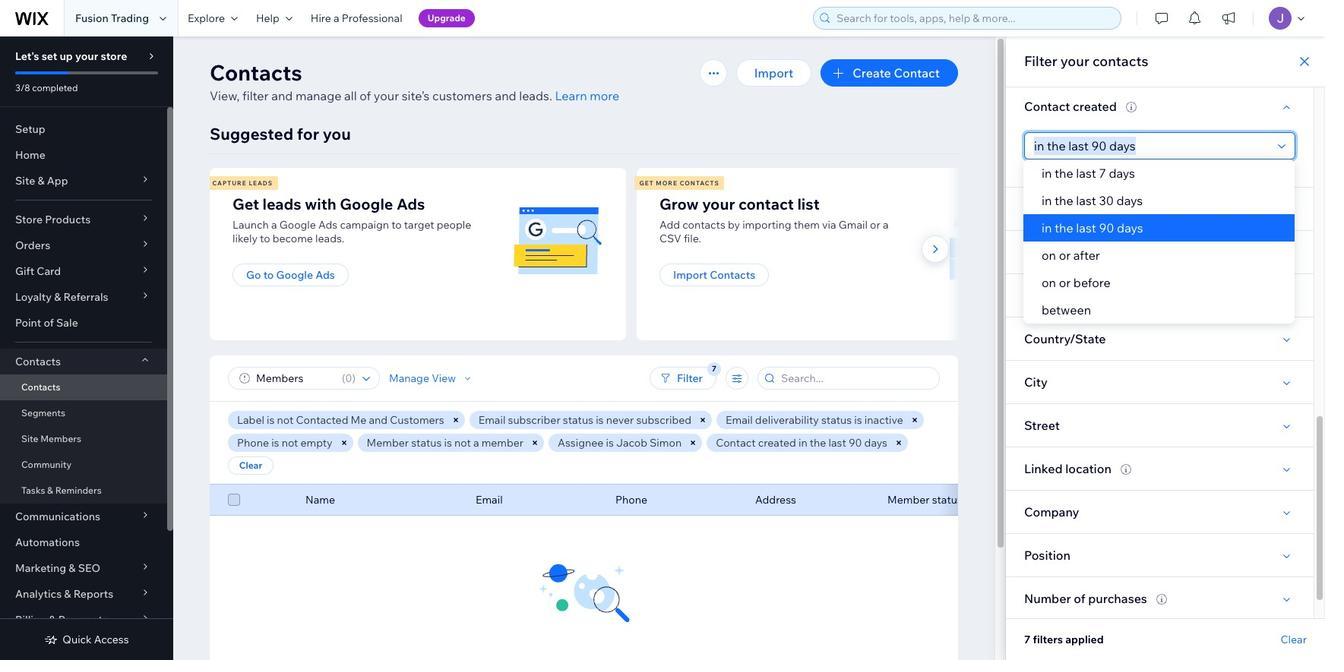 Task type: describe. For each thing, give the bounding box(es) containing it.
on for on or after
[[1042, 248, 1057, 263]]

last for 90
[[1077, 220, 1097, 236]]

likely
[[233, 232, 258, 246]]

is right label
[[267, 414, 275, 427]]

customers
[[433, 88, 492, 103]]

manage view
[[389, 372, 456, 385]]

the for in the last 90 days
[[1055, 220, 1074, 236]]

seo
[[78, 562, 100, 575]]

Select an option field
[[1030, 133, 1274, 159]]

import button
[[736, 59, 812, 87]]

help button
[[247, 0, 302, 36]]

activity
[[1052, 201, 1095, 217]]

days for in the last 7 days
[[1109, 166, 1136, 181]]

30
[[1100, 193, 1114, 208]]

1 vertical spatial 90
[[849, 436, 862, 450]]

to inside button
[[263, 268, 274, 282]]

number of purchases
[[1025, 591, 1148, 607]]

0
[[345, 372, 352, 385]]

learn more button
[[555, 87, 620, 105]]

view,
[[210, 88, 240, 103]]

Search for tools, apps, help & more... field
[[832, 8, 1117, 29]]

point of sale link
[[0, 310, 167, 336]]

go to google ads button
[[233, 264, 349, 287]]

phone is not empty
[[237, 436, 333, 450]]

days down inactive
[[865, 436, 888, 450]]

days for in the last 30 days
[[1117, 193, 1143, 208]]

tasks & reminders
[[21, 485, 102, 496]]

last for 30
[[1077, 193, 1097, 208]]

import for import
[[755, 65, 794, 81]]

a inside grow your contact list add contacts by importing them via gmail or a csv file.
[[883, 218, 889, 232]]

filter your contacts
[[1025, 52, 1149, 70]]

90 inside option
[[1100, 220, 1115, 236]]

contacts inside contacts view, filter and manage all of your site's customers and leads. learn more
[[210, 59, 302, 86]]

location
[[1066, 461, 1112, 477]]

purchases
[[1089, 591, 1148, 607]]

0 horizontal spatial and
[[272, 88, 293, 103]]

become
[[273, 232, 313, 246]]

on or before
[[1042, 275, 1111, 290]]

clear for the top the clear button
[[239, 460, 262, 471]]

manage
[[296, 88, 342, 103]]

gift
[[15, 265, 34, 278]]

2 horizontal spatial and
[[495, 88, 517, 103]]

& for analytics
[[64, 588, 71, 601]]

setup link
[[0, 116, 167, 142]]

trading
[[111, 11, 149, 25]]

member status is not a member
[[367, 436, 524, 450]]

list box containing in the last 7 days
[[1024, 160, 1295, 324]]

let's set up your store
[[15, 49, 127, 63]]

is left jacob
[[606, 436, 614, 450]]

is down customers
[[444, 436, 452, 450]]

learn
[[555, 88, 587, 103]]

to left target
[[392, 218, 402, 232]]

of for point of sale
[[44, 316, 54, 330]]

a inside get leads with google ads launch a google ads campaign to target people likely to become leads.
[[271, 218, 277, 232]]

or for on or after
[[1059, 248, 1071, 263]]

community link
[[0, 452, 167, 478]]

of for number of purchases
[[1074, 591, 1086, 607]]

applied
[[1066, 633, 1104, 647]]

filter button
[[650, 367, 717, 390]]

your inside contacts view, filter and manage all of your site's customers and leads. learn more
[[374, 88, 399, 103]]

orders button
[[0, 233, 167, 258]]

created for contact created
[[1073, 99, 1117, 114]]

sale
[[56, 316, 78, 330]]

1 vertical spatial google
[[280, 218, 316, 232]]

reminders
[[55, 485, 102, 496]]

home link
[[0, 142, 167, 168]]

email deliverability status is inactive
[[726, 414, 904, 427]]

on for on or before
[[1042, 275, 1057, 290]]

automations
[[15, 536, 80, 550]]

contact created
[[1025, 99, 1117, 114]]

linked location
[[1025, 461, 1112, 477]]

card
[[37, 265, 61, 278]]

more
[[656, 179, 678, 187]]

Unsaved view field
[[252, 368, 337, 389]]

upgrade
[[428, 12, 466, 24]]

1 horizontal spatial and
[[369, 414, 388, 427]]

subscriber
[[508, 414, 561, 427]]

grow
[[660, 195, 699, 214]]

in down email deliverability status is inactive
[[799, 436, 808, 450]]

billing & payments
[[15, 613, 108, 627]]

community
[[21, 459, 72, 471]]

filter for filter
[[677, 372, 703, 385]]

3/8
[[15, 82, 30, 93]]

quick access
[[63, 633, 129, 647]]

filters
[[1033, 633, 1063, 647]]

contacted
[[296, 414, 348, 427]]

contact for contact created
[[1025, 99, 1071, 114]]

analytics & reports button
[[0, 582, 167, 607]]

customers
[[390, 414, 444, 427]]

suggested for you
[[210, 124, 351, 144]]

contacts inside grow your contact list add contacts by importing them via gmail or a csv file.
[[683, 218, 726, 232]]

billing & payments button
[[0, 607, 167, 633]]

create contact button
[[821, 59, 959, 87]]

let's
[[15, 49, 39, 63]]

contacts button
[[0, 349, 167, 375]]

site for site & app
[[15, 174, 35, 188]]

explore
[[188, 11, 225, 25]]

create contact
[[853, 65, 940, 81]]

& for marketing
[[69, 562, 76, 575]]

in the last 7 days
[[1042, 166, 1136, 181]]

go
[[246, 268, 261, 282]]

simon
[[650, 436, 682, 450]]

get
[[233, 195, 259, 214]]

contacts inside button
[[710, 268, 756, 282]]

csv
[[660, 232, 682, 246]]

store products
[[15, 213, 91, 227]]

jacob
[[616, 436, 648, 450]]

email down member
[[476, 493, 503, 507]]

marketing & seo button
[[0, 556, 167, 582]]

& for billing
[[49, 613, 56, 627]]

contact for contact created in the last 90 days
[[716, 436, 756, 450]]

contact created in the last 90 days
[[716, 436, 888, 450]]

7 filters applied
[[1025, 633, 1104, 647]]

billing
[[15, 613, 46, 627]]

marketing
[[15, 562, 66, 575]]

street
[[1025, 418, 1060, 433]]

site for site members
[[21, 433, 38, 445]]

all
[[344, 88, 357, 103]]

set
[[42, 49, 57, 63]]

& for loyalty
[[54, 290, 61, 304]]

before
[[1074, 275, 1111, 290]]

loyalty
[[15, 290, 52, 304]]

list containing get leads with google ads
[[208, 168, 1060, 341]]

in the last 30 days
[[1042, 193, 1143, 208]]

company
[[1025, 505, 1080, 520]]

in for in the last 7 days
[[1042, 166, 1052, 181]]



Task type: vqa. For each thing, say whether or not it's contained in the screenshot.
post
no



Task type: locate. For each thing, give the bounding box(es) containing it.
google
[[340, 195, 393, 214], [280, 218, 316, 232], [276, 268, 313, 282]]

not for empty
[[282, 436, 298, 450]]

subscribed
[[637, 414, 692, 427]]

hire a professional
[[311, 11, 403, 25]]

0 vertical spatial 90
[[1100, 220, 1115, 236]]

& right tasks at the bottom
[[47, 485, 53, 496]]

2 vertical spatial google
[[276, 268, 313, 282]]

import inside "import contacts" button
[[674, 268, 708, 282]]

phone
[[237, 436, 269, 450], [616, 493, 648, 507]]

& for site
[[38, 174, 45, 188]]

the for in the last 30 days
[[1055, 193, 1074, 208]]

90 down 30
[[1100, 220, 1115, 236]]

import for import contacts
[[674, 268, 708, 282]]

segments link
[[0, 401, 167, 426]]

email up member
[[479, 414, 506, 427]]

segments
[[21, 407, 65, 419]]

store products button
[[0, 207, 167, 233]]

1 horizontal spatial contact
[[894, 65, 940, 81]]

filter
[[1025, 52, 1058, 70], [677, 372, 703, 385]]

filter inside the filter button
[[677, 372, 703, 385]]

a
[[334, 11, 340, 25], [271, 218, 277, 232], [883, 218, 889, 232], [473, 436, 479, 450]]

days right 30
[[1117, 193, 1143, 208]]

member for member status
[[888, 493, 930, 507]]

with
[[305, 195, 337, 214]]

not up the phone is not empty
[[277, 414, 294, 427]]

clear
[[239, 460, 262, 471], [1281, 633, 1307, 647]]

members
[[40, 433, 81, 445]]

sidebar element
[[0, 36, 173, 661]]

the up last activity
[[1055, 166, 1074, 181]]

0 vertical spatial member
[[367, 436, 409, 450]]

filter up subscribed
[[677, 372, 703, 385]]

the down last activity
[[1055, 220, 1074, 236]]

a down leads at the top left
[[271, 218, 277, 232]]

1 vertical spatial leads.
[[316, 232, 345, 246]]

contacts down by
[[710, 268, 756, 282]]

member status
[[888, 493, 963, 507]]

leads
[[249, 179, 273, 187]]

your up contact created
[[1061, 52, 1090, 70]]

contacts up contact created
[[1093, 52, 1149, 70]]

& right billing on the left of the page
[[49, 613, 56, 627]]

created down filter your contacts
[[1073, 99, 1117, 114]]

in up last
[[1042, 166, 1052, 181]]

& inside dropdown button
[[54, 290, 61, 304]]

manage
[[389, 372, 429, 385]]

position
[[1025, 548, 1071, 563]]

reports
[[73, 588, 113, 601]]

capture
[[212, 179, 247, 187]]

1 vertical spatial or
[[1059, 248, 1071, 263]]

0 horizontal spatial member
[[367, 436, 409, 450]]

is left never
[[596, 414, 604, 427]]

or right gmail
[[870, 218, 881, 232]]

1 horizontal spatial clear button
[[1281, 633, 1307, 647]]

1 horizontal spatial leads.
[[519, 88, 553, 103]]

1 vertical spatial member
[[888, 493, 930, 507]]

& for tasks
[[47, 485, 53, 496]]

not left empty
[[282, 436, 298, 450]]

1 horizontal spatial member
[[888, 493, 930, 507]]

leads.
[[519, 88, 553, 103], [316, 232, 345, 246]]

1 horizontal spatial filter
[[1025, 52, 1058, 70]]

point of sale
[[15, 316, 78, 330]]

contact inside button
[[894, 65, 940, 81]]

suggested
[[210, 124, 294, 144]]

of inside contacts view, filter and manage all of your site's customers and leads. learn more
[[360, 88, 371, 103]]

1 vertical spatial ads
[[319, 218, 338, 232]]

site & app
[[15, 174, 68, 188]]

your left site's
[[374, 88, 399, 103]]

between
[[1042, 303, 1092, 318]]

the for in the last 7 days
[[1055, 166, 1074, 181]]

2 on from the top
[[1042, 275, 1057, 290]]

hire
[[311, 11, 331, 25]]

1 on from the top
[[1042, 248, 1057, 263]]

1 horizontal spatial 90
[[1100, 220, 1115, 236]]

address
[[756, 493, 797, 507]]

loyalty & referrals button
[[0, 284, 167, 310]]

the right last
[[1055, 193, 1074, 208]]

get
[[640, 179, 654, 187]]

0 horizontal spatial of
[[44, 316, 54, 330]]

phone for phone
[[616, 493, 648, 507]]

contact down deliverability
[[716, 436, 756, 450]]

last activity
[[1025, 201, 1095, 217]]

0 horizontal spatial filter
[[677, 372, 703, 385]]

0 horizontal spatial 7
[[1025, 633, 1031, 647]]

email for email deliverability status is inactive
[[726, 414, 753, 427]]

1 vertical spatial site
[[21, 433, 38, 445]]

up
[[60, 49, 73, 63]]

1 vertical spatial phone
[[616, 493, 648, 507]]

is left inactive
[[855, 414, 863, 427]]

list
[[208, 168, 1060, 341]]

last
[[1025, 201, 1049, 217]]

contacts left by
[[683, 218, 726, 232]]

phone for phone is not empty
[[237, 436, 269, 450]]

ads down with on the top left of the page
[[319, 218, 338, 232]]

0 vertical spatial of
[[360, 88, 371, 103]]

1 vertical spatial clear button
[[1281, 633, 1307, 647]]

the down email deliverability status is inactive
[[810, 436, 827, 450]]

to
[[392, 218, 402, 232], [260, 232, 270, 246], [263, 268, 274, 282]]

or inside grow your contact list add contacts by importing them via gmail or a csv file.
[[870, 218, 881, 232]]

a right gmail
[[883, 218, 889, 232]]

list box
[[1024, 160, 1295, 324]]

last down email deliverability status is inactive
[[829, 436, 847, 450]]

1 vertical spatial of
[[44, 316, 54, 330]]

)
[[352, 372, 356, 385]]

1 vertical spatial contacts
[[683, 218, 726, 232]]

created down deliverability
[[758, 436, 796, 450]]

contacts
[[680, 179, 720, 187]]

0 vertical spatial site
[[15, 174, 35, 188]]

90
[[1100, 220, 1115, 236], [849, 436, 862, 450]]

site down segments
[[21, 433, 38, 445]]

created for contact created in the last 90 days
[[758, 436, 796, 450]]

0 vertical spatial leads.
[[519, 88, 553, 103]]

0 horizontal spatial phone
[[237, 436, 269, 450]]

ads inside button
[[316, 268, 335, 282]]

or left after
[[1059, 248, 1071, 263]]

& right loyalty
[[54, 290, 61, 304]]

None checkbox
[[228, 491, 240, 509]]

0 vertical spatial or
[[870, 218, 881, 232]]

contacts up filter
[[210, 59, 302, 86]]

store
[[101, 49, 127, 63]]

filter up contact created
[[1025, 52, 1058, 70]]

automations link
[[0, 530, 167, 556]]

add
[[660, 218, 680, 232]]

Search... field
[[777, 368, 935, 389]]

& inside "popup button"
[[64, 588, 71, 601]]

0 horizontal spatial clear button
[[228, 457, 274, 475]]

0 horizontal spatial leads.
[[316, 232, 345, 246]]

1 vertical spatial created
[[758, 436, 796, 450]]

1 horizontal spatial clear
[[1281, 633, 1307, 647]]

7 inside list box
[[1100, 166, 1107, 181]]

3/8 completed
[[15, 82, 78, 93]]

0 vertical spatial phone
[[237, 436, 269, 450]]

manage view button
[[389, 372, 474, 385]]

0 vertical spatial on
[[1042, 248, 1057, 263]]

clear for the bottom the clear button
[[1281, 633, 1307, 647]]

of right all
[[360, 88, 371, 103]]

or
[[870, 218, 881, 232], [1059, 248, 1071, 263], [1059, 275, 1071, 290]]

7 up 30
[[1100, 166, 1107, 181]]

and right me
[[369, 414, 388, 427]]

empty
[[301, 436, 333, 450]]

in the last 90 days
[[1042, 220, 1144, 236]]

leads. inside get leads with google ads launch a google ads campaign to target people likely to become leads.
[[316, 232, 345, 246]]

2 horizontal spatial of
[[1074, 591, 1086, 607]]

0 vertical spatial contacts
[[1093, 52, 1149, 70]]

0 horizontal spatial import
[[674, 268, 708, 282]]

& left seo
[[69, 562, 76, 575]]

tasks
[[21, 485, 45, 496]]

import inside 'button'
[[755, 65, 794, 81]]

phone down jacob
[[616, 493, 648, 507]]

site & app button
[[0, 168, 167, 194]]

ads up target
[[397, 195, 425, 214]]

1 vertical spatial import
[[674, 268, 708, 282]]

ads down get leads with google ads launch a google ads campaign to target people likely to become leads.
[[316, 268, 335, 282]]

or for on or before
[[1059, 275, 1071, 290]]

site's
[[402, 88, 430, 103]]

contact down filter your contacts
[[1025, 99, 1071, 114]]

not left member
[[455, 436, 471, 450]]

not for contacted
[[277, 414, 294, 427]]

last left 30
[[1077, 193, 1097, 208]]

of inside the sidebar element
[[44, 316, 54, 330]]

leads. inside contacts view, filter and manage all of your site's customers and leads. learn more
[[519, 88, 553, 103]]

1 horizontal spatial contacts
[[1093, 52, 1149, 70]]

upgrade button
[[419, 9, 475, 27]]

go to google ads
[[246, 268, 335, 282]]

site members
[[21, 433, 81, 445]]

to right likely at the top of page
[[260, 232, 270, 246]]

the inside option
[[1055, 220, 1074, 236]]

days up 30
[[1109, 166, 1136, 181]]

contacts
[[1093, 52, 1149, 70], [683, 218, 726, 232]]

0 vertical spatial created
[[1073, 99, 1117, 114]]

last up in the last 30 days
[[1077, 166, 1097, 181]]

0 vertical spatial import
[[755, 65, 794, 81]]

1 vertical spatial 7
[[1025, 633, 1031, 647]]

phone down label
[[237, 436, 269, 450]]

1 vertical spatial on
[[1042, 275, 1057, 290]]

7 left the filters
[[1025, 633, 1031, 647]]

and right customers
[[495, 88, 517, 103]]

1 horizontal spatial import
[[755, 65, 794, 81]]

google down become
[[276, 268, 313, 282]]

import
[[755, 65, 794, 81], [674, 268, 708, 282]]

google inside button
[[276, 268, 313, 282]]

on down birthdate
[[1042, 275, 1057, 290]]

0 vertical spatial filter
[[1025, 52, 1058, 70]]

last inside option
[[1077, 220, 1097, 236]]

ads
[[397, 195, 425, 214], [319, 218, 338, 232], [316, 268, 335, 282]]

file.
[[684, 232, 702, 246]]

1 vertical spatial filter
[[677, 372, 703, 385]]

fusion trading
[[75, 11, 149, 25]]

member for member status is not a member
[[367, 436, 409, 450]]

contact right create
[[894, 65, 940, 81]]

in the last 90 days option
[[1024, 214, 1295, 242]]

create
[[853, 65, 892, 81]]

number
[[1025, 591, 1072, 607]]

contacts up segments
[[21, 382, 60, 393]]

days inside option
[[1117, 220, 1144, 236]]

leads. down with on the top left of the page
[[316, 232, 345, 246]]

to right 'go'
[[263, 268, 274, 282]]

2 vertical spatial or
[[1059, 275, 1071, 290]]

& inside 'dropdown button'
[[69, 562, 76, 575]]

0 vertical spatial clear
[[239, 460, 262, 471]]

0 horizontal spatial created
[[758, 436, 796, 450]]

communications button
[[0, 504, 167, 530]]

clear button
[[228, 457, 274, 475], [1281, 633, 1307, 647]]

your right up
[[75, 49, 98, 63]]

in down in the last 7 days
[[1042, 193, 1052, 208]]

target
[[404, 218, 434, 232]]

clear inside button
[[239, 460, 262, 471]]

last for 7
[[1077, 166, 1097, 181]]

1 vertical spatial contact
[[1025, 99, 1071, 114]]

google up the campaign
[[340, 195, 393, 214]]

email subscriber status is never subscribed
[[479, 414, 692, 427]]

0 vertical spatial ads
[[397, 195, 425, 214]]

days down in the last 30 days
[[1117, 220, 1144, 236]]

last down "activity"
[[1077, 220, 1097, 236]]

of right the number
[[1074, 591, 1086, 607]]

email left deliverability
[[726, 414, 753, 427]]

of
[[360, 88, 371, 103], [44, 316, 54, 330], [1074, 591, 1086, 607]]

google down leads at the top left
[[280, 218, 316, 232]]

0 vertical spatial clear button
[[228, 457, 274, 475]]

hire a professional link
[[302, 0, 412, 36]]

site down home
[[15, 174, 35, 188]]

& left the reports
[[64, 588, 71, 601]]

1 vertical spatial clear
[[1281, 633, 1307, 647]]

filter for filter your contacts
[[1025, 52, 1058, 70]]

0 horizontal spatial contacts
[[683, 218, 726, 232]]

0 horizontal spatial 90
[[849, 436, 862, 450]]

days
[[1109, 166, 1136, 181], [1117, 193, 1143, 208], [1117, 220, 1144, 236], [865, 436, 888, 450]]

0 vertical spatial contact
[[894, 65, 940, 81]]

of left sale
[[44, 316, 54, 330]]

1 horizontal spatial 7
[[1100, 166, 1107, 181]]

or left before
[[1059, 275, 1071, 290]]

leads
[[263, 195, 302, 214]]

analytics & reports
[[15, 588, 113, 601]]

& left the app
[[38, 174, 45, 188]]

and right filter
[[272, 88, 293, 103]]

label
[[237, 414, 264, 427]]

language
[[1025, 288, 1082, 303]]

them
[[794, 218, 820, 232]]

0 vertical spatial google
[[340, 195, 393, 214]]

home
[[15, 148, 45, 162]]

help
[[256, 11, 280, 25]]

1 horizontal spatial created
[[1073, 99, 1117, 114]]

1 horizontal spatial of
[[360, 88, 371, 103]]

a left member
[[473, 436, 479, 450]]

leads. left learn on the left top of the page
[[519, 88, 553, 103]]

2 vertical spatial contact
[[716, 436, 756, 450]]

your inside grow your contact list add contacts by importing them via gmail or a csv file.
[[703, 195, 735, 214]]

days for in the last 90 days
[[1117, 220, 1144, 236]]

in inside option
[[1042, 220, 1052, 236]]

in down last
[[1042, 220, 1052, 236]]

2 vertical spatial ads
[[316, 268, 335, 282]]

your inside the sidebar element
[[75, 49, 98, 63]]

loyalty & referrals
[[15, 290, 108, 304]]

inactive
[[865, 414, 904, 427]]

site inside popup button
[[15, 174, 35, 188]]

2 vertical spatial of
[[1074, 591, 1086, 607]]

get more contacts
[[640, 179, 720, 187]]

your up by
[[703, 195, 735, 214]]

90 down email deliverability status is inactive
[[849, 436, 862, 450]]

setup
[[15, 122, 45, 136]]

is left empty
[[271, 436, 279, 450]]

2 horizontal spatial contact
[[1025, 99, 1071, 114]]

email for email subscriber status is never subscribed
[[479, 414, 506, 427]]

0 horizontal spatial contact
[[716, 436, 756, 450]]

me
[[351, 414, 367, 427]]

import contacts
[[674, 268, 756, 282]]

contacts inside dropdown button
[[15, 355, 61, 369]]

in for in the last 90 days
[[1042, 220, 1052, 236]]

contacts down the point of sale
[[15, 355, 61, 369]]

get leads with google ads launch a google ads campaign to target people likely to become leads.
[[233, 195, 472, 246]]

and
[[272, 88, 293, 103], [495, 88, 517, 103], [369, 414, 388, 427]]

1 horizontal spatial phone
[[616, 493, 648, 507]]

on left after
[[1042, 248, 1057, 263]]

a right the hire
[[334, 11, 340, 25]]

more
[[590, 88, 620, 103]]

0 vertical spatial 7
[[1100, 166, 1107, 181]]

0 horizontal spatial clear
[[239, 460, 262, 471]]

in for in the last 30 days
[[1042, 193, 1052, 208]]



